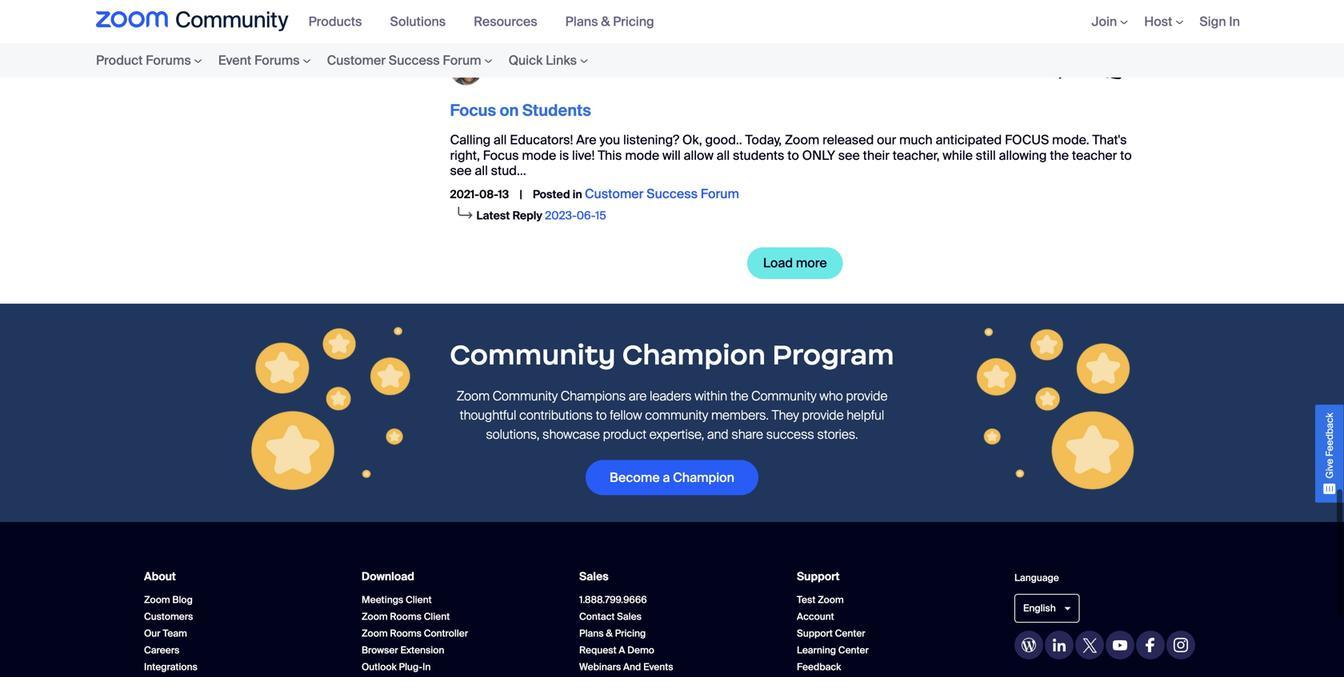 Task type: vqa. For each thing, say whether or not it's contained in the screenshot.
the Pat_laMorte icon
yes



Task type: locate. For each thing, give the bounding box(es) containing it.
a inside the 1.888.799.9666 contact sales plans & pricing request a demo webinars and events
[[619, 645, 625, 657]]

careers link
[[144, 645, 179, 657]]

zoom up account link
[[818, 594, 844, 607]]

champion down expertise,
[[673, 470, 734, 486]]

join
[[1092, 13, 1117, 30]]

customer success forum link down will
[[585, 186, 739, 203]]

success inside 2021-08-13 | posted in customer success forum latest reply 2023-06-15
[[647, 186, 698, 203]]

browser
[[362, 645, 398, 657]]

plans & pricing link
[[565, 13, 666, 30], [579, 628, 646, 640]]

load more link
[[747, 248, 843, 279]]

pricing up demo
[[615, 628, 646, 640]]

test zoom link
[[797, 594, 844, 607]]

become a champion link
[[586, 460, 758, 496]]

teacher,
[[893, 147, 940, 164]]

champion inside by pat_lamorte • community champion | zoom employee
[[649, 61, 704, 76]]

customers
[[144, 611, 193, 623]]

see up "2021-" on the left top of page
[[450, 162, 472, 179]]

plans down contact at the bottom left of page
[[579, 628, 604, 640]]

mode left will
[[625, 147, 659, 164]]

& up by pat_lamorte • community champion | zoom employee
[[601, 13, 610, 30]]

zoom left employee
[[711, 61, 742, 76]]

1 vertical spatial the
[[730, 388, 748, 405]]

0 horizontal spatial customer
[[327, 52, 386, 69]]

1 horizontal spatial mode
[[625, 147, 659, 164]]

event
[[218, 52, 251, 69]]

by
[[489, 61, 502, 76]]

events
[[643, 661, 673, 674]]

pricing inside the 1.888.799.9666 contact sales plans & pricing request a demo webinars and events
[[615, 628, 646, 640]]

1 horizontal spatial a
[[663, 470, 670, 486]]

account link
[[797, 611, 834, 623]]

center down support center link
[[838, 645, 869, 657]]

forum down allow at right
[[701, 186, 739, 203]]

zoom inside calling all educators! are you listening? ok, good.. today, zoom released our much anticipated focus mode. that's right, focus mode is live! this mode will allow all students to only see their teacher, while still allowing the teacher to see all stud...
[[785, 132, 819, 149]]

sales down 1.888.799.9666
[[617, 611, 642, 623]]

sales up '1.888.799.9666' link
[[579, 570, 609, 584]]

english link
[[1023, 602, 1071, 615]]

will
[[662, 147, 681, 164]]

1 horizontal spatial |
[[706, 61, 709, 76]]

1 horizontal spatial all
[[494, 132, 507, 149]]

integrations
[[144, 661, 197, 674]]

1 mode from the left
[[522, 147, 556, 164]]

browser extension link
[[362, 645, 444, 657]]

quick links
[[509, 52, 577, 69]]

1 horizontal spatial in
[[573, 187, 582, 202]]

only
[[802, 147, 835, 164]]

to right teacher
[[1120, 147, 1132, 164]]

zoom inside zoom community champions are leaders within the community who provide thoughtful contributions to fellow community members. they provide helpful solutions, showcase product expertise, and share success stories.
[[457, 388, 490, 405]]

1 vertical spatial plans
[[579, 628, 604, 640]]

the left teacher
[[1050, 147, 1069, 164]]

center
[[835, 628, 865, 640], [838, 645, 869, 657]]

0 horizontal spatial to
[[596, 407, 607, 424]]

1 vertical spatial &
[[606, 628, 613, 640]]

menu bar up by
[[301, 0, 674, 43]]

a
[[663, 470, 670, 486], [619, 645, 625, 657]]

14
[[1076, 62, 1087, 77]]

1 vertical spatial customer success forum link
[[585, 186, 739, 203]]

2 horizontal spatial all
[[717, 147, 730, 164]]

0 horizontal spatial all
[[475, 162, 488, 179]]

all right calling
[[494, 132, 507, 149]]

focus
[[1005, 132, 1049, 149]]

by pat_lamorte • community champion | zoom employee
[[489, 60, 797, 76]]

customers link
[[144, 611, 193, 623]]

zoom inside zoom blog customers our team careers integrations
[[144, 594, 170, 607]]

1 vertical spatial rooms
[[390, 628, 422, 640]]

in
[[1229, 13, 1240, 30]]

community
[[585, 61, 646, 76], [450, 338, 616, 373], [493, 388, 558, 405], [751, 388, 817, 405]]

0 vertical spatial sales
[[579, 570, 609, 584]]

about link
[[144, 570, 176, 584]]

0 vertical spatial rooms
[[390, 611, 422, 623]]

1 forums from the left
[[146, 52, 191, 69]]

our
[[877, 132, 896, 149]]

zoom right today,
[[785, 132, 819, 149]]

1 vertical spatial a
[[619, 645, 625, 657]]

plans up 'links'
[[565, 13, 598, 30]]

see left their
[[838, 147, 860, 164]]

zoom inside test zoom account support center learning center feedback
[[818, 594, 844, 607]]

to down champions
[[596, 407, 607, 424]]

forum
[[443, 52, 481, 69], [701, 186, 739, 203]]

all right allow at right
[[717, 147, 730, 164]]

customer up 15
[[585, 186, 644, 203]]

champion up ok,
[[649, 61, 704, 76]]

0 vertical spatial support
[[797, 570, 840, 584]]

solutions link
[[390, 13, 458, 30]]

meetings client link
[[362, 594, 432, 607]]

focus up calling
[[450, 101, 496, 121]]

champion up within
[[622, 338, 766, 373]]

focus right right,
[[483, 147, 519, 164]]

is
[[559, 147, 569, 164]]

support down account
[[797, 628, 833, 640]]

support up test zoom link
[[797, 570, 840, 584]]

outlook plug-in link
[[362, 661, 431, 674]]

1 vertical spatial focus
[[483, 147, 519, 164]]

the up members.
[[730, 388, 748, 405]]

provide up helpful at the bottom of the page
[[846, 388, 888, 405]]

success down 'solutions'
[[389, 52, 440, 69]]

1 horizontal spatial sales
[[617, 611, 642, 623]]

to
[[787, 147, 799, 164], [1120, 147, 1132, 164], [596, 407, 607, 424]]

much
[[899, 132, 933, 149]]

resources
[[474, 13, 537, 30]]

0 horizontal spatial in
[[423, 661, 431, 674]]

reply
[[513, 208, 542, 223]]

& down contact sales link
[[606, 628, 613, 640]]

mode left is
[[522, 147, 556, 164]]

a up webinars and events link
[[619, 645, 625, 657]]

plans & pricing link down contact sales link
[[579, 628, 646, 640]]

1 vertical spatial |
[[520, 187, 522, 202]]

1.888.799.9666 contact sales plans & pricing request a demo webinars and events
[[579, 594, 673, 674]]

0 horizontal spatial customer success forum link
[[319, 43, 501, 78]]

links
[[546, 52, 577, 69]]

| right 13
[[520, 187, 522, 202]]

0 horizontal spatial |
[[520, 187, 522, 202]]

client up controller
[[424, 611, 450, 623]]

plans inside the 1.888.799.9666 contact sales plans & pricing request a demo webinars and events
[[579, 628, 604, 640]]

0 vertical spatial in
[[573, 187, 582, 202]]

2 forums from the left
[[254, 52, 300, 69]]

0 horizontal spatial forums
[[146, 52, 191, 69]]

community champion program
[[450, 338, 894, 373]]

forum left by
[[443, 52, 481, 69]]

1 vertical spatial sales
[[617, 611, 642, 623]]

1 vertical spatial customer
[[585, 186, 644, 203]]

host link
[[1144, 13, 1184, 30]]

quick links link
[[501, 43, 596, 78]]

4
[[1133, 62, 1140, 77]]

0 vertical spatial plans & pricing link
[[565, 13, 666, 30]]

allow
[[684, 147, 714, 164]]

rooms up zoom rooms controller 'link'
[[390, 611, 422, 623]]

a right the "become"
[[663, 470, 670, 486]]

| left employee
[[706, 61, 709, 76]]

and
[[707, 426, 729, 443], [623, 661, 641, 674]]

stories.
[[817, 426, 858, 443]]

mode
[[522, 147, 556, 164], [625, 147, 659, 164]]

success down will
[[647, 186, 698, 203]]

are
[[576, 132, 597, 149]]

client up zoom rooms client link
[[406, 594, 432, 607]]

0 horizontal spatial see
[[450, 162, 472, 179]]

pricing up by pat_lamorte • community champion | zoom employee
[[613, 13, 654, 30]]

1 vertical spatial pricing
[[615, 628, 646, 640]]

1 horizontal spatial and
[[707, 426, 729, 443]]

2 vertical spatial champion
[[673, 470, 734, 486]]

all up 08- at the left top
[[475, 162, 488, 179]]

0 horizontal spatial a
[[619, 645, 625, 657]]

provide down who
[[802, 407, 844, 424]]

1 vertical spatial center
[[838, 645, 869, 657]]

menu bar containing join
[[1068, 0, 1248, 43]]

rooms down zoom rooms client link
[[390, 628, 422, 640]]

customer success forum link down 'solutions'
[[319, 43, 501, 78]]

forums right event in the left of the page
[[254, 52, 300, 69]]

0 vertical spatial |
[[706, 61, 709, 76]]

1 horizontal spatial customer
[[585, 186, 644, 203]]

0 vertical spatial success
[[389, 52, 440, 69]]

0 horizontal spatial success
[[389, 52, 440, 69]]

community.title image
[[96, 11, 289, 32]]

0 vertical spatial champion
[[649, 61, 704, 76]]

live!
[[572, 147, 595, 164]]

plug-
[[399, 661, 423, 674]]

1 vertical spatial forum
[[701, 186, 739, 203]]

and down demo
[[623, 661, 641, 674]]

0 horizontal spatial mode
[[522, 147, 556, 164]]

customer down products link
[[327, 52, 386, 69]]

rooms
[[390, 611, 422, 623], [390, 628, 422, 640]]

forums down community.title image
[[146, 52, 191, 69]]

sales
[[579, 570, 609, 584], [617, 611, 642, 623]]

while
[[943, 147, 973, 164]]

1 horizontal spatial forum
[[701, 186, 739, 203]]

1 vertical spatial success
[[647, 186, 698, 203]]

1 support from the top
[[797, 570, 840, 584]]

2 support from the top
[[797, 628, 833, 640]]

solutions,
[[486, 426, 540, 443]]

within
[[695, 388, 727, 405]]

feedback
[[797, 661, 841, 674]]

all
[[494, 132, 507, 149], [717, 147, 730, 164], [475, 162, 488, 179]]

to left only
[[787, 147, 799, 164]]

•
[[577, 61, 582, 76]]

test
[[797, 594, 816, 607]]

0 vertical spatial and
[[707, 426, 729, 443]]

pat_lamorte link
[[504, 60, 574, 76]]

1 horizontal spatial success
[[647, 186, 698, 203]]

students
[[733, 147, 784, 164]]

in down extension
[[423, 661, 431, 674]]

and down members.
[[707, 426, 729, 443]]

1 vertical spatial and
[[623, 661, 641, 674]]

menu bar up 4
[[1068, 0, 1248, 43]]

zoom up customers
[[144, 594, 170, 607]]

1 horizontal spatial forums
[[254, 52, 300, 69]]

success
[[389, 52, 440, 69], [647, 186, 698, 203]]

zoom up thoughtful
[[457, 388, 490, 405]]

menu bar containing product forums
[[64, 43, 628, 78]]

center up learning center link
[[835, 628, 865, 640]]

customer inside 2021-08-13 | posted in customer success forum latest reply 2023-06-15
[[585, 186, 644, 203]]

menu bar down products link
[[64, 43, 628, 78]]

1 vertical spatial support
[[797, 628, 833, 640]]

0 horizontal spatial forum
[[443, 52, 481, 69]]

in up 2023-06-15 link
[[573, 187, 582, 202]]

0 horizontal spatial the
[[730, 388, 748, 405]]

0 vertical spatial the
[[1050, 147, 1069, 164]]

0 horizontal spatial and
[[623, 661, 641, 674]]

demo
[[627, 645, 654, 657]]

1 horizontal spatial the
[[1050, 147, 1069, 164]]

support inside test zoom account support center learning center feedback
[[797, 628, 833, 640]]

2023-
[[545, 208, 577, 223]]

0 horizontal spatial sales
[[579, 570, 609, 584]]

pricing
[[613, 13, 654, 30], [615, 628, 646, 640]]

1 vertical spatial provide
[[802, 407, 844, 424]]

menu bar
[[301, 0, 674, 43], [1068, 0, 1248, 43], [64, 43, 628, 78]]

0 vertical spatial &
[[601, 13, 610, 30]]

plans & pricing
[[565, 13, 654, 30]]

learning center link
[[797, 645, 869, 657]]

zoom down meetings
[[362, 611, 388, 623]]

plans & pricing link up by pat_lamorte • community champion | zoom employee
[[565, 13, 666, 30]]

forums for product forums
[[146, 52, 191, 69]]

1 vertical spatial in
[[423, 661, 431, 674]]

customer success forum
[[327, 52, 481, 69]]

1 horizontal spatial provide
[[846, 388, 888, 405]]

1 vertical spatial champion
[[622, 338, 766, 373]]



Task type: describe. For each thing, give the bounding box(es) containing it.
members.
[[711, 407, 769, 424]]

load
[[763, 255, 793, 272]]

| inside by pat_lamorte • community champion | zoom employee
[[706, 61, 709, 76]]

1 horizontal spatial see
[[838, 147, 860, 164]]

in inside 2021-08-13 | posted in customer success forum latest reply 2023-06-15
[[573, 187, 582, 202]]

program
[[772, 338, 894, 373]]

zoom inside by pat_lamorte • community champion | zoom employee
[[711, 61, 742, 76]]

1 vertical spatial client
[[424, 611, 450, 623]]

event forums link
[[210, 43, 319, 78]]

and inside the 1.888.799.9666 contact sales plans & pricing request a demo webinars and events
[[623, 661, 641, 674]]

join link
[[1092, 13, 1128, 30]]

webinars and events link
[[579, 661, 673, 674]]

outlook
[[362, 661, 397, 674]]

meetings client zoom rooms client zoom rooms controller browser extension outlook plug-in
[[362, 594, 468, 674]]

zoom up browser
[[362, 628, 388, 640]]

product
[[96, 52, 143, 69]]

forum inside 2021-08-13 | posted in customer success forum latest reply 2023-06-15
[[701, 186, 739, 203]]

community
[[645, 407, 708, 424]]

0 vertical spatial provide
[[846, 388, 888, 405]]

& inside the 1.888.799.9666 contact sales plans & pricing request a demo webinars and events
[[606, 628, 613, 640]]

0 vertical spatial center
[[835, 628, 865, 640]]

06-
[[577, 208, 595, 223]]

contact
[[579, 611, 615, 623]]

0 vertical spatial plans
[[565, 13, 598, 30]]

product forums link
[[96, 43, 210, 78]]

2021-
[[450, 187, 479, 202]]

ok,
[[682, 132, 702, 149]]

the inside calling all educators! are you listening? ok, good.. today, zoom released our much anticipated focus mode. that's right, focus mode is live! this mode will allow all students to only see their teacher, while still allowing the teacher to see all stud...
[[1050, 147, 1069, 164]]

integrations link
[[144, 661, 197, 674]]

forums for event forums
[[254, 52, 300, 69]]

pat_lamorte
[[504, 60, 574, 76]]

this
[[598, 147, 622, 164]]

plans & pricing link inside menu bar
[[565, 13, 666, 30]]

1.888.799.9666
[[579, 594, 647, 607]]

success
[[766, 426, 814, 443]]

1 vertical spatial plans & pricing link
[[579, 628, 646, 640]]

solutions
[[390, 13, 446, 30]]

host
[[1144, 13, 1172, 30]]

focus inside calling all educators! are you listening? ok, good.. today, zoom released our much anticipated focus mode. that's right, focus mode is live! this mode will allow all students to only see their teacher, while still allowing the teacher to see all stud...
[[483, 147, 519, 164]]

students
[[522, 101, 591, 121]]

about
[[144, 570, 176, 584]]

contributions
[[519, 407, 593, 424]]

latest
[[476, 208, 510, 223]]

zoom community champions are leaders within the community who provide thoughtful contributions to fellow community members. they provide helpful solutions, showcase product expertise, and share success stories.
[[457, 388, 888, 443]]

mode.
[[1052, 132, 1089, 149]]

0 vertical spatial a
[[663, 470, 670, 486]]

blog
[[172, 594, 193, 607]]

share
[[732, 426, 763, 443]]

zoom blog link
[[144, 594, 193, 607]]

released
[[823, 132, 874, 149]]

15
[[595, 208, 606, 223]]

| inside 2021-08-13 | posted in customer success forum latest reply 2023-06-15
[[520, 187, 522, 202]]

good..
[[705, 132, 742, 149]]

2 mode from the left
[[625, 147, 659, 164]]

our
[[144, 628, 160, 640]]

1 horizontal spatial to
[[787, 147, 799, 164]]

that's
[[1092, 132, 1127, 149]]

0 vertical spatial customer
[[327, 52, 386, 69]]

the inside zoom community champions are leaders within the community who provide thoughtful contributions to fellow community members. they provide helpful solutions, showcase product expertise, and share success stories.
[[730, 388, 748, 405]]

request a demo link
[[579, 645, 654, 657]]

our team link
[[144, 628, 187, 640]]

0 vertical spatial pricing
[[613, 13, 654, 30]]

calling
[[450, 132, 491, 149]]

product forums
[[96, 52, 191, 69]]

zoom blog customers our team careers integrations
[[144, 594, 197, 674]]

who
[[820, 388, 843, 405]]

in inside meetings client zoom rooms client zoom rooms controller browser extension outlook plug-in
[[423, 661, 431, 674]]

more
[[796, 255, 827, 272]]

0 vertical spatial client
[[406, 594, 432, 607]]

0 vertical spatial focus
[[450, 101, 496, 121]]

1 horizontal spatial customer success forum link
[[585, 186, 739, 203]]

pat_lamorte image
[[450, 53, 482, 85]]

0 vertical spatial customer success forum link
[[319, 43, 501, 78]]

13
[[498, 187, 509, 202]]

are
[[629, 388, 647, 405]]

sign in
[[1200, 13, 1240, 30]]

sales link
[[579, 570, 609, 584]]

extension
[[400, 645, 444, 657]]

employee
[[744, 61, 797, 76]]

and inside zoom community champions are leaders within the community who provide thoughtful contributions to fellow community members. they provide helpful solutions, showcase product expertise, and share success stories.
[[707, 426, 729, 443]]

request
[[579, 645, 617, 657]]

sales inside the 1.888.799.9666 contact sales plans & pricing request a demo webinars and events
[[617, 611, 642, 623]]

they
[[772, 407, 799, 424]]

account
[[797, 611, 834, 623]]

2 horizontal spatial to
[[1120, 147, 1132, 164]]

team
[[163, 628, 187, 640]]

still
[[976, 147, 996, 164]]

download
[[362, 570, 414, 584]]

product
[[603, 426, 646, 443]]

1 rooms from the top
[[390, 611, 422, 623]]

2023-06-15 link
[[545, 208, 606, 223]]

download link
[[362, 570, 414, 584]]

& inside menu bar
[[601, 13, 610, 30]]

webinars
[[579, 661, 621, 674]]

products
[[309, 13, 362, 30]]

right,
[[450, 147, 480, 164]]

feedback link
[[797, 661, 841, 674]]

english
[[1023, 602, 1056, 615]]

listening?
[[623, 132, 679, 149]]

become
[[610, 470, 660, 486]]

community inside by pat_lamorte • community champion | zoom employee
[[585, 61, 646, 76]]

sign in link
[[1200, 13, 1240, 30]]

on
[[500, 101, 519, 121]]

to inside zoom community champions are leaders within the community who provide thoughtful contributions to fellow community members. they provide helpful solutions, showcase product expertise, and share success stories.
[[596, 407, 607, 424]]

0 vertical spatial forum
[[443, 52, 481, 69]]

contact sales link
[[579, 611, 642, 623]]

thoughtful
[[460, 407, 516, 424]]

products link
[[309, 13, 374, 30]]

zoom rooms controller link
[[362, 628, 468, 640]]

helpful
[[847, 407, 884, 424]]

event forums
[[218, 52, 300, 69]]

you
[[600, 132, 620, 149]]

calling all educators! are you listening? ok, good.. today, zoom released our much anticipated focus mode. that's right, focus mode is live! this mode will allow all students to only see their teacher, while still allowing the teacher to see all stud...
[[450, 132, 1132, 179]]

2 rooms from the top
[[390, 628, 422, 640]]

posted
[[533, 187, 570, 202]]

test zoom account support center learning center feedback
[[797, 594, 869, 674]]

meetings
[[362, 594, 403, 607]]

leaders
[[650, 388, 692, 405]]

menu bar containing products
[[301, 0, 674, 43]]

quick
[[509, 52, 543, 69]]

stud...
[[491, 162, 526, 179]]

0 horizontal spatial provide
[[802, 407, 844, 424]]



